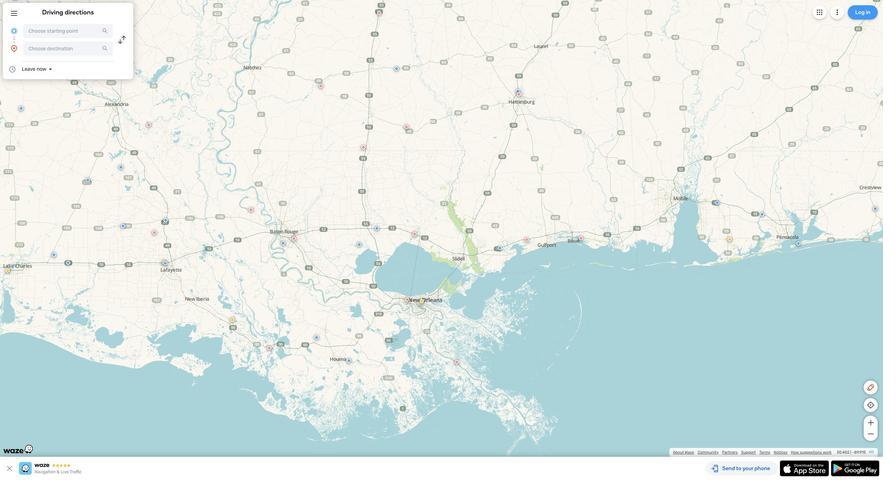 Task type: describe. For each thing, give the bounding box(es) containing it.
0 vertical spatial hazard image
[[162, 261, 166, 265]]

current location image
[[10, 27, 18, 35]]

navigation
[[35, 470, 56, 475]]

&
[[57, 470, 60, 475]]

suggestions
[[800, 451, 822, 455]]

how
[[791, 451, 799, 455]]

notices link
[[774, 451, 787, 455]]

location image
[[10, 44, 18, 53]]

|
[[851, 451, 851, 455]]

link image
[[869, 450, 874, 455]]

x image
[[5, 465, 14, 473]]

-
[[852, 451, 854, 455]]

work
[[823, 451, 832, 455]]

leave
[[22, 66, 35, 72]]

partners
[[722, 451, 738, 455]]



Task type: locate. For each thing, give the bounding box(es) containing it.
terms link
[[759, 451, 770, 455]]

live
[[61, 470, 69, 475]]

traffic
[[70, 470, 82, 475]]

navigation & live traffic
[[35, 470, 82, 475]]

Choose starting point text field
[[23, 24, 113, 38]]

zoom in image
[[866, 419, 875, 428]]

driving
[[42, 8, 63, 16]]

about waze community partners support terms notices how suggestions work
[[673, 451, 832, 455]]

0 horizontal spatial hazard image
[[420, 300, 424, 304]]

2 horizontal spatial hazard image
[[230, 318, 234, 323]]

community
[[698, 451, 719, 455]]

2 vertical spatial hazard image
[[230, 318, 234, 323]]

notices
[[774, 451, 787, 455]]

about
[[673, 451, 684, 455]]

1 vertical spatial hazard image
[[420, 300, 424, 304]]

zoom out image
[[866, 430, 875, 439]]

1 horizontal spatial hazard image
[[728, 238, 732, 242]]

about waze link
[[673, 451, 694, 455]]

now
[[37, 66, 46, 72]]

0 horizontal spatial hazard image
[[6, 269, 10, 273]]

support link
[[741, 451, 756, 455]]

Choose destination text field
[[23, 42, 113, 56]]

support
[[741, 451, 756, 455]]

police image
[[394, 67, 399, 71], [516, 89, 520, 93], [19, 106, 23, 111], [715, 201, 720, 205], [760, 213, 764, 217], [66, 261, 70, 265], [163, 262, 167, 266], [347, 359, 351, 363]]

driving directions
[[42, 8, 94, 16]]

hazard image
[[728, 238, 732, 242], [420, 300, 424, 304]]

how suggestions work link
[[791, 451, 832, 455]]

0 vertical spatial hazard image
[[728, 238, 732, 242]]

community link
[[698, 451, 719, 455]]

partners link
[[722, 451, 738, 455]]

30.402
[[837, 451, 850, 455]]

leave now
[[22, 66, 46, 72]]

terms
[[759, 451, 770, 455]]

89.915
[[854, 451, 866, 455]]

waze
[[685, 451, 694, 455]]

1 vertical spatial hazard image
[[6, 269, 10, 273]]

hazard image
[[162, 261, 166, 265], [6, 269, 10, 273], [230, 318, 234, 323]]

30.402 | -89.915
[[837, 451, 866, 455]]

police image
[[119, 165, 123, 170], [86, 178, 90, 183], [873, 207, 877, 211], [164, 219, 168, 223], [121, 224, 125, 228], [375, 227, 379, 231], [281, 241, 285, 246], [796, 242, 801, 246], [357, 243, 361, 247], [498, 246, 502, 251], [52, 253, 56, 257], [314, 336, 319, 340]]

road closed image
[[377, 11, 381, 15], [319, 84, 323, 88], [147, 123, 151, 127], [152, 231, 157, 235], [412, 232, 417, 237], [267, 347, 271, 351], [455, 361, 459, 365]]

road closed image
[[517, 92, 521, 97], [404, 125, 409, 129], [361, 146, 366, 150], [249, 208, 253, 212], [579, 237, 583, 241], [292, 237, 296, 241], [525, 238, 529, 242], [405, 298, 409, 302]]

pencil image
[[867, 384, 875, 392]]

clock image
[[8, 65, 17, 74]]

1 horizontal spatial hazard image
[[162, 261, 166, 265]]

directions
[[65, 8, 94, 16]]



Task type: vqa. For each thing, say whether or not it's contained in the screenshot.
Support
yes



